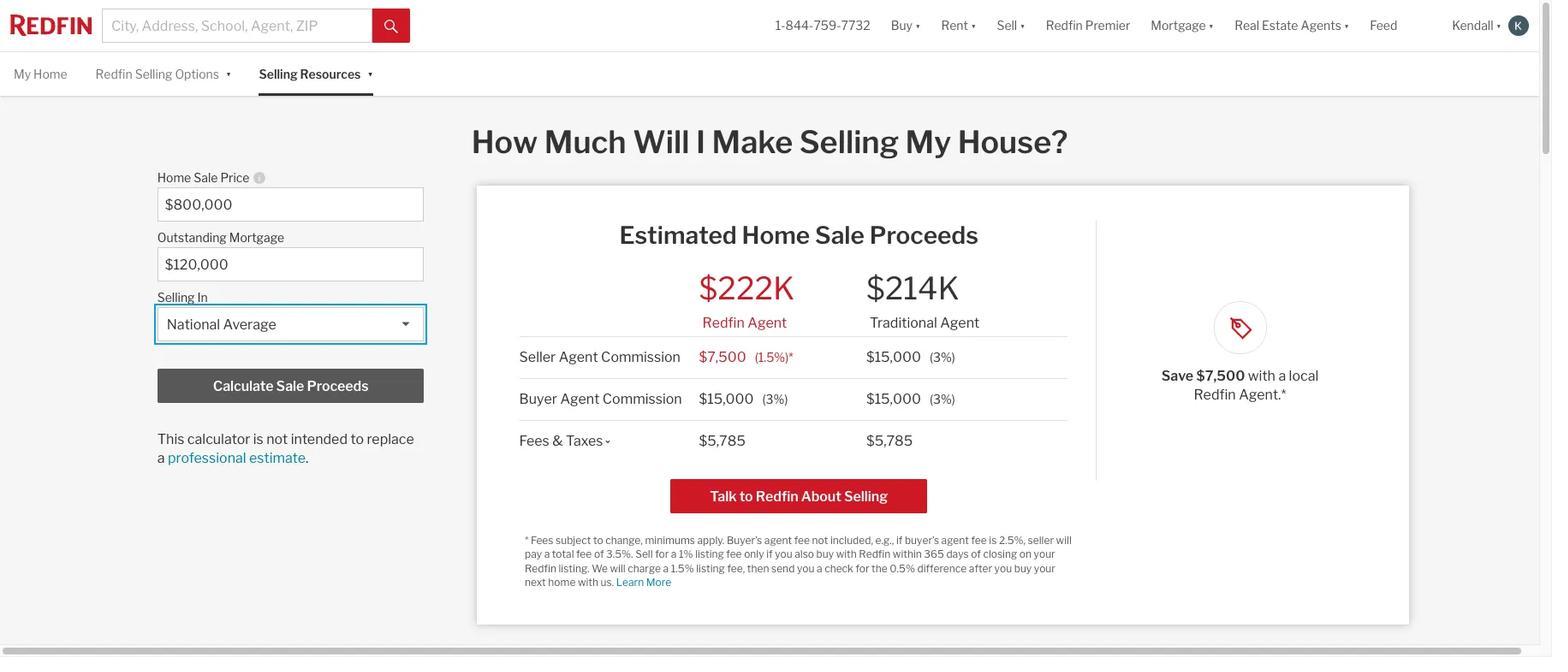 Task type: locate. For each thing, give the bounding box(es) containing it.
0 horizontal spatial for
[[655, 548, 669, 561]]

commission for seller agent commission
[[601, 349, 681, 365]]

you down "closing"
[[995, 562, 1012, 575]]

1 horizontal spatial is
[[989, 534, 997, 547]]

0 vertical spatial will
[[1056, 534, 1072, 547]]

1 horizontal spatial agent
[[942, 534, 969, 547]]

seller
[[519, 349, 556, 365]]

resources
[[300, 67, 361, 81]]

with
[[1248, 368, 1276, 385], [836, 548, 857, 561], [578, 576, 599, 589]]

0 horizontal spatial if
[[766, 548, 773, 561]]

my home link
[[14, 52, 67, 96]]

fee up fee,
[[726, 548, 742, 561]]

change,
[[605, 534, 643, 547]]

real estate agents ▾
[[1235, 18, 1350, 33]]

sale inside button
[[276, 379, 304, 395]]

0 vertical spatial home
[[33, 67, 67, 81]]

1 vertical spatial if
[[766, 548, 773, 561]]

0 horizontal spatial sale
[[194, 171, 218, 185]]

(3%) for $7,500
[[930, 350, 955, 365]]

3.5%.
[[606, 548, 633, 561]]

send
[[771, 562, 795, 575]]

to left the "replace"
[[351, 432, 364, 448]]

1 your from the top
[[1034, 548, 1055, 561]]

fees up pay
[[531, 534, 554, 547]]

0 vertical spatial mortgage
[[1151, 18, 1206, 33]]

will
[[1056, 534, 1072, 547], [610, 562, 626, 575]]

to inside the this calculator is not intended to replace a
[[351, 432, 364, 448]]

mortgage inside "element"
[[229, 231, 284, 245]]

* up pay
[[525, 534, 529, 547]]

1-844-759-7732
[[776, 18, 871, 33]]

listing down apply.
[[695, 548, 724, 561]]

$15,000 (3%) for $15,000
[[867, 391, 955, 407]]

2 vertical spatial sale
[[276, 379, 304, 395]]

▾ right rent
[[971, 18, 976, 33]]

1 horizontal spatial with
[[836, 548, 857, 561]]

1 horizontal spatial of
[[971, 548, 981, 561]]

▾ right agents
[[1344, 18, 1350, 33]]

home
[[33, 67, 67, 81], [157, 171, 191, 185], [742, 221, 810, 250]]

▾ inside dropdown button
[[1344, 18, 1350, 33]]

1 of from the left
[[594, 548, 604, 561]]

1 vertical spatial your
[[1034, 562, 1056, 575]]

0 horizontal spatial my
[[14, 67, 31, 81]]

to
[[351, 432, 364, 448], [740, 489, 753, 505], [593, 534, 603, 547]]

talk to redfin about selling button
[[671, 479, 927, 514]]

you down also
[[797, 562, 815, 575]]

agent up 'days'
[[942, 534, 969, 547]]

1 vertical spatial is
[[989, 534, 997, 547]]

1 vertical spatial for
[[856, 562, 870, 575]]

calculate sale proceeds
[[213, 379, 369, 395]]

agent
[[748, 315, 787, 331], [940, 315, 980, 331], [559, 349, 598, 365], [560, 391, 600, 407]]

for left the
[[856, 562, 870, 575]]

1 vertical spatial sell
[[635, 548, 653, 561]]

selling inside button
[[844, 489, 888, 505]]

$15,000 (3%)
[[867, 349, 955, 365], [699, 391, 788, 407], [867, 391, 955, 407]]

sell ▾
[[997, 18, 1026, 33]]

1 vertical spatial my
[[906, 124, 951, 161]]

1 vertical spatial commission
[[603, 391, 682, 407]]

2 vertical spatial home
[[742, 221, 810, 250]]

0 horizontal spatial agent
[[764, 534, 792, 547]]

a left 1%
[[671, 548, 677, 561]]

0 horizontal spatial *
[[525, 534, 529, 547]]

1 horizontal spatial sale
[[276, 379, 304, 395]]

2 vertical spatial with
[[578, 576, 599, 589]]

1 vertical spatial to
[[740, 489, 753, 505]]

sell up "charge"
[[635, 548, 653, 561]]

2 horizontal spatial home
[[742, 221, 810, 250]]

rent ▾
[[941, 18, 976, 33]]

my
[[14, 67, 31, 81], [906, 124, 951, 161]]

0 horizontal spatial to
[[351, 432, 364, 448]]

$7,500 right the save
[[1197, 368, 1245, 385]]

0 horizontal spatial will
[[610, 562, 626, 575]]

1-
[[776, 18, 786, 33]]

about
[[801, 489, 841, 505]]

redfin up the
[[859, 548, 891, 561]]

calculator
[[187, 432, 250, 448]]

of up we
[[594, 548, 604, 561]]

Outstanding Mortgage text field
[[165, 257, 417, 273]]

1 vertical spatial with
[[836, 548, 857, 561]]

1 horizontal spatial sell
[[997, 18, 1017, 33]]

1 horizontal spatial to
[[593, 534, 603, 547]]

1 vertical spatial buy
[[1014, 562, 1032, 575]]

$7,500 left (1.5%)
[[699, 349, 746, 365]]

how
[[472, 124, 538, 161]]

1 horizontal spatial will
[[1056, 534, 1072, 547]]

e.g.,
[[876, 534, 894, 547]]

will down 3.5%.
[[610, 562, 626, 575]]

professional
[[168, 451, 246, 467]]

is up "closing"
[[989, 534, 997, 547]]

with a local redfin agent.*
[[1194, 368, 1319, 404]]

user photo image
[[1509, 15, 1529, 36]]

the
[[872, 562, 888, 575]]

a left check
[[817, 562, 822, 575]]

1 vertical spatial sale
[[815, 221, 865, 250]]

fees
[[519, 433, 549, 449], [531, 534, 554, 547]]

0 vertical spatial my
[[14, 67, 31, 81]]

1 vertical spatial mortgage
[[229, 231, 284, 245]]

0 horizontal spatial not
[[267, 432, 288, 448]]

0 vertical spatial your
[[1034, 548, 1055, 561]]

my home
[[14, 67, 67, 81]]

estimated home sale proceeds
[[619, 221, 979, 250]]

0 horizontal spatial with
[[578, 576, 599, 589]]

1.5%
[[671, 562, 694, 575]]

talk
[[710, 489, 737, 505]]

i
[[696, 124, 706, 161]]

mortgage left real
[[1151, 18, 1206, 33]]

mortgage ▾ button
[[1141, 0, 1225, 51]]

is up estimate
[[253, 432, 264, 448]]

subject
[[556, 534, 591, 547]]

1 horizontal spatial not
[[812, 534, 828, 547]]

1 horizontal spatial proceeds
[[870, 221, 979, 250]]

with up agent.*
[[1248, 368, 1276, 385]]

agent up send
[[764, 534, 792, 547]]

with inside with a local redfin agent.*
[[1248, 368, 1276, 385]]

selling in element
[[157, 282, 416, 308]]

*
[[789, 350, 793, 365], [525, 534, 529, 547]]

we
[[592, 562, 608, 575]]

for down minimums
[[655, 548, 669, 561]]

$214k traditional agent
[[867, 270, 980, 331]]

you up send
[[775, 548, 793, 561]]

1 horizontal spatial mortgage
[[1151, 18, 1206, 33]]

0 vertical spatial not
[[267, 432, 288, 448]]

buyer
[[519, 391, 557, 407]]

buy ▾ button
[[891, 0, 921, 51]]

pay
[[525, 548, 542, 561]]

will
[[633, 124, 690, 161]]

City, Address, School, Agent, ZIP search field
[[102, 9, 372, 43]]

0 horizontal spatial proceeds
[[307, 379, 369, 395]]

sell inside * fees subject to change, minimums apply. buyer's agent fee not included, e.g., if buyer's agent fee is 2.5%, seller will pay a total fee of 3.5%. sell for a 1% listing fee only if you also buy with redfin within 365 days of closing on your redfin listing. we will charge a 1.5% listing fee, then send you a check for the 0.5% difference after you buy your next home with us.
[[635, 548, 653, 561]]

0 vertical spatial to
[[351, 432, 364, 448]]

buy down the on
[[1014, 562, 1032, 575]]

buy up check
[[817, 548, 834, 561]]

1 horizontal spatial $5,785
[[867, 433, 913, 449]]

kendall
[[1453, 18, 1494, 33]]

1 vertical spatial fees
[[531, 534, 554, 547]]

proceeds up $214k
[[870, 221, 979, 250]]

submit search image
[[384, 19, 398, 33]]

1%
[[679, 548, 693, 561]]

redfin up $7,500 (1.5%) *
[[703, 315, 745, 331]]

1 vertical spatial not
[[812, 534, 828, 547]]

if right only
[[766, 548, 773, 561]]

agent inside $214k traditional agent
[[940, 315, 980, 331]]

1 horizontal spatial for
[[856, 562, 870, 575]]

learn more
[[616, 576, 671, 589]]

1 horizontal spatial buy
[[1014, 562, 1032, 575]]

mortgage up outstanding mortgage text box
[[229, 231, 284, 245]]

of up the after
[[971, 548, 981, 561]]

redfin down save $7,500
[[1194, 387, 1236, 404]]

redfin left about at the bottom right of page
[[756, 489, 798, 505]]

with down we
[[578, 576, 599, 589]]

buy ▾ button
[[881, 0, 931, 51]]

a right pay
[[544, 548, 550, 561]]

proceeds up "intended"
[[307, 379, 369, 395]]

home
[[548, 576, 576, 589]]

check
[[825, 562, 854, 575]]

for
[[655, 548, 669, 561], [856, 562, 870, 575]]

0 vertical spatial proceeds
[[870, 221, 979, 250]]

not up also
[[812, 534, 828, 547]]

0 horizontal spatial is
[[253, 432, 264, 448]]

1 horizontal spatial *
[[789, 350, 793, 365]]

listing left fee,
[[696, 562, 725, 575]]

sale
[[194, 171, 218, 185], [815, 221, 865, 250], [276, 379, 304, 395]]

0 vertical spatial *
[[789, 350, 793, 365]]

if right e.g.,
[[896, 534, 903, 547]]

redfin left premier
[[1046, 18, 1083, 33]]

$7,500
[[699, 349, 746, 365], [1197, 368, 1245, 385]]

within
[[893, 548, 922, 561]]

proceeds inside button
[[307, 379, 369, 395]]

buy
[[817, 548, 834, 561], [1014, 562, 1032, 575]]

▾ right options on the left top of the page
[[226, 66, 232, 80]]

to right talk
[[740, 489, 753, 505]]

759-
[[814, 18, 841, 33]]

selling
[[135, 67, 172, 81], [259, 67, 298, 81], [799, 124, 899, 161], [157, 290, 195, 305], [844, 489, 888, 505]]

1 vertical spatial will
[[610, 562, 626, 575]]

will right seller
[[1056, 534, 1072, 547]]

of
[[594, 548, 604, 561], [971, 548, 981, 561]]

estate
[[1262, 18, 1298, 33]]

national average
[[167, 317, 276, 333]]

redfin right my home
[[96, 67, 132, 81]]

with down included,
[[836, 548, 857, 561]]

fees inside * fees subject to change, minimums apply. buyer's agent fee not included, e.g., if buyer's agent fee is 2.5%, seller will pay a total fee of 3.5%. sell for a 1% listing fee only if you also buy with redfin within 365 days of closing on your redfin listing. we will charge a 1.5% listing fee, then send you a check for the 0.5% difference after you buy your next home with us.
[[531, 534, 554, 547]]

fee up also
[[794, 534, 810, 547]]

to inside button
[[740, 489, 753, 505]]

2 agent from the left
[[942, 534, 969, 547]]

0 horizontal spatial you
[[775, 548, 793, 561]]

0 horizontal spatial $5,785
[[699, 433, 746, 449]]

1 vertical spatial home
[[157, 171, 191, 185]]

fees left &
[[519, 433, 549, 449]]

1 vertical spatial $7,500
[[1197, 368, 1245, 385]]

0 vertical spatial buy
[[817, 548, 834, 561]]

1 vertical spatial proceeds
[[307, 379, 369, 395]]

seller
[[1028, 534, 1054, 547]]

▾ right resources
[[368, 66, 373, 80]]

0 horizontal spatial sell
[[635, 548, 653, 561]]

0 vertical spatial commission
[[601, 349, 681, 365]]

0 vertical spatial sale
[[194, 171, 218, 185]]

fees & taxes
[[519, 433, 603, 449]]

2 horizontal spatial sale
[[815, 221, 865, 250]]

1 vertical spatial *
[[525, 534, 529, 547]]

a left local at the bottom of page
[[1279, 368, 1286, 385]]

after
[[969, 562, 992, 575]]

(1.5%)
[[755, 350, 789, 365]]

$15,000
[[867, 349, 921, 365], [699, 391, 754, 407], [867, 391, 921, 407]]

0 vertical spatial with
[[1248, 368, 1276, 385]]

sell right "rent ▾"
[[997, 18, 1017, 33]]

0 horizontal spatial mortgage
[[229, 231, 284, 245]]

local
[[1289, 368, 1319, 385]]

2 vertical spatial to
[[593, 534, 603, 547]]

0 horizontal spatial $7,500
[[699, 349, 746, 365]]

0 vertical spatial is
[[253, 432, 264, 448]]

0 vertical spatial sell
[[997, 18, 1017, 33]]

▾ inside selling resources ▾
[[368, 66, 373, 80]]

agent right traditional
[[940, 315, 980, 331]]

if
[[896, 534, 903, 547], [766, 548, 773, 561]]

sell ▾ button
[[997, 0, 1026, 51]]

a down this
[[157, 451, 165, 467]]

0 horizontal spatial of
[[594, 548, 604, 561]]

learn
[[616, 576, 644, 589]]

2 $5,785 from the left
[[867, 433, 913, 449]]

outstanding
[[157, 231, 227, 245]]

commission up buyer agent commission
[[601, 349, 681, 365]]

commission for buyer agent commission
[[603, 391, 682, 407]]

save
[[1162, 368, 1194, 385]]

price
[[220, 171, 250, 185]]

to right subject
[[593, 534, 603, 547]]

0 horizontal spatial home
[[33, 67, 67, 81]]

2 horizontal spatial to
[[740, 489, 753, 505]]

real estate agents ▾ link
[[1235, 0, 1350, 51]]

0 vertical spatial if
[[896, 534, 903, 547]]

$5,785
[[699, 433, 746, 449], [867, 433, 913, 449]]

▾ right "rent ▾"
[[1020, 18, 1026, 33]]

agent up (1.5%)
[[748, 315, 787, 331]]

commission down seller agent commission
[[603, 391, 682, 407]]

2 horizontal spatial with
[[1248, 368, 1276, 385]]

a inside with a local redfin agent.*
[[1279, 368, 1286, 385]]

* down $222k redfin agent
[[789, 350, 793, 365]]

outstanding mortgage element
[[157, 222, 416, 248]]

not up estimate
[[267, 432, 288, 448]]



Task type: describe. For each thing, give the bounding box(es) containing it.
is inside * fees subject to change, minimums apply. buyer's agent fee not included, e.g., if buyer's agent fee is 2.5%, seller will pay a total fee of 3.5%. sell for a 1% listing fee only if you also buy with redfin within 365 days of closing on your redfin listing. we will charge a 1.5% listing fee, then send you a check for the 0.5% difference after you buy your next home with us.
[[989, 534, 997, 547]]

mortgage ▾
[[1151, 18, 1214, 33]]

listing.
[[559, 562, 590, 575]]

buy ▾
[[891, 18, 921, 33]]

buyer's
[[905, 534, 939, 547]]

mortgage inside dropdown button
[[1151, 18, 1206, 33]]

days
[[947, 548, 969, 561]]

2 of from the left
[[971, 548, 981, 561]]

not inside * fees subject to change, minimums apply. buyer's agent fee not included, e.g., if buyer's agent fee is 2.5%, seller will pay a total fee of 3.5%. sell for a 1% listing fee only if you also buy with redfin within 365 days of closing on your redfin listing. we will charge a 1.5% listing fee, then send you a check for the 0.5% difference after you buy your next home with us.
[[812, 534, 828, 547]]

* inside $7,500 (1.5%) *
[[789, 350, 793, 365]]

0 vertical spatial listing
[[695, 548, 724, 561]]

redfin selling options ▾
[[96, 66, 232, 81]]

kendall ▾
[[1453, 18, 1502, 33]]

$15,000 (3%) for $7,500
[[867, 349, 955, 365]]

real
[[1235, 18, 1260, 33]]

buyer's
[[727, 534, 762, 547]]

feed
[[1370, 18, 1398, 33]]

not inside the this calculator is not intended to replace a
[[267, 432, 288, 448]]

(3%) for $15,000
[[930, 392, 955, 407]]

rent ▾ button
[[931, 0, 987, 51]]

redfin inside with a local redfin agent.*
[[1194, 387, 1236, 404]]

national
[[167, 317, 220, 333]]

learn more link
[[616, 576, 671, 589]]

Home Sale Price text field
[[165, 197, 417, 213]]

home for estimated home sale proceeds
[[742, 221, 810, 250]]

more
[[646, 576, 671, 589]]

&
[[552, 433, 563, 449]]

traditional
[[870, 315, 937, 331]]

house?
[[958, 124, 1068, 161]]

fee,
[[727, 562, 745, 575]]

1 $5,785 from the left
[[699, 433, 746, 449]]

is inside the this calculator is not intended to replace a
[[253, 432, 264, 448]]

then
[[747, 562, 769, 575]]

$15,000 for $7,500
[[867, 349, 921, 365]]

sale for proceeds
[[276, 379, 304, 395]]

0 vertical spatial $7,500
[[699, 349, 746, 365]]

included,
[[830, 534, 873, 547]]

* inside * fees subject to change, minimums apply. buyer's agent fee not included, e.g., if buyer's agent fee is 2.5%, seller will pay a total fee of 3.5%. sell for a 1% listing fee only if you also buy with redfin within 365 days of closing on your redfin listing. we will charge a 1.5% listing fee, then send you a check for the 0.5% difference after you buy your next home with us.
[[525, 534, 529, 547]]

home for my home
[[33, 67, 67, 81]]

0.5%
[[890, 562, 915, 575]]

1 horizontal spatial if
[[896, 534, 903, 547]]

1-844-759-7732 link
[[776, 18, 871, 33]]

7732
[[841, 18, 871, 33]]

0 horizontal spatial buy
[[817, 548, 834, 561]]

$222k
[[699, 270, 795, 308]]

▾ left real
[[1209, 18, 1214, 33]]

844-
[[786, 18, 814, 33]]

redfin premier button
[[1036, 0, 1141, 51]]

a inside the this calculator is not intended to replace a
[[157, 451, 165, 467]]

▾ left user photo
[[1496, 18, 1502, 33]]

us.
[[601, 576, 614, 589]]

this calculator is not intended to replace a
[[157, 432, 414, 467]]

calculate sale proceeds button
[[157, 369, 424, 404]]

$7,500 (1.5%) *
[[699, 349, 793, 365]]

agent.*
[[1239, 387, 1287, 404]]

taxes
[[566, 433, 603, 449]]

redfin selling options link
[[96, 52, 219, 96]]

fee up "closing"
[[971, 534, 987, 547]]

selling inside redfin selling options ▾
[[135, 67, 172, 81]]

$15,000 for $15,000
[[867, 391, 921, 407]]

redfin inside button
[[756, 489, 798, 505]]

feed button
[[1360, 0, 1442, 51]]

sell inside dropdown button
[[997, 18, 1017, 33]]

selling resources link
[[259, 52, 361, 96]]

how much will i make selling my house?
[[472, 124, 1068, 161]]

a up more
[[663, 562, 669, 575]]

365
[[924, 548, 944, 561]]

professional estimate link
[[168, 451, 306, 467]]

options
[[175, 67, 219, 81]]

much
[[544, 124, 626, 161]]

redfin premier
[[1046, 18, 1130, 33]]

outstanding mortgage
[[157, 231, 284, 245]]

rent ▾ button
[[941, 0, 976, 51]]

fee up listing.
[[576, 548, 592, 561]]

agent right seller
[[559, 349, 598, 365]]

2.5%,
[[999, 534, 1026, 547]]

0 vertical spatial for
[[655, 548, 669, 561]]

buyer agent commission
[[519, 391, 682, 407]]

.
[[306, 451, 309, 467]]

1 horizontal spatial $7,500
[[1197, 368, 1245, 385]]

1 agent from the left
[[764, 534, 792, 547]]

only
[[744, 548, 764, 561]]

save $7,500
[[1162, 368, 1248, 385]]

professional estimate .
[[168, 451, 309, 467]]

on
[[1020, 548, 1032, 561]]

sell ▾ button
[[987, 0, 1036, 51]]

▾ right buy
[[915, 18, 921, 33]]

redfin inside button
[[1046, 18, 1083, 33]]

selling inside selling resources ▾
[[259, 67, 298, 81]]

closing
[[983, 548, 1017, 561]]

0 vertical spatial fees
[[519, 433, 549, 449]]

selling resources ▾
[[259, 66, 373, 81]]

1 horizontal spatial you
[[797, 562, 815, 575]]

$222k redfin agent
[[699, 270, 795, 331]]

this
[[157, 432, 184, 448]]

talk to redfin about selling
[[710, 489, 888, 505]]

to inside * fees subject to change, minimums apply. buyer's agent fee not included, e.g., if buyer's agent fee is 2.5%, seller will pay a total fee of 3.5%. sell for a 1% listing fee only if you also buy with redfin within 365 days of closing on your redfin listing. we will charge a 1.5% listing fee, then send you a check for the 0.5% difference after you buy your next home with us.
[[593, 534, 603, 547]]

minimums
[[645, 534, 695, 547]]

selling in
[[157, 290, 208, 305]]

sale for price
[[194, 171, 218, 185]]

redfin up next
[[525, 562, 556, 575]]

make
[[712, 124, 793, 161]]

1 vertical spatial listing
[[696, 562, 725, 575]]

agent inside $222k redfin agent
[[748, 315, 787, 331]]

apply.
[[697, 534, 725, 547]]

total
[[552, 548, 574, 561]]

2 your from the top
[[1034, 562, 1056, 575]]

▾ inside redfin selling options ▾
[[226, 66, 232, 80]]

1 horizontal spatial home
[[157, 171, 191, 185]]

in
[[197, 290, 208, 305]]

2 horizontal spatial you
[[995, 562, 1012, 575]]

* fees subject to change, minimums apply. buyer's agent fee not included, e.g., if buyer's agent fee is 2.5%, seller will pay a total fee of 3.5%. sell for a 1% listing fee only if you also buy with redfin within 365 days of closing on your redfin listing. we will charge a 1.5% listing fee, then send you a check for the 0.5% difference after you buy your next home with us.
[[525, 534, 1072, 589]]

1 horizontal spatial my
[[906, 124, 951, 161]]

redfin inside $222k redfin agent
[[703, 315, 745, 331]]

redfin inside redfin selling options ▾
[[96, 67, 132, 81]]

seller agent commission
[[519, 349, 681, 365]]

mortgage ▾ button
[[1151, 0, 1214, 51]]

agent right buyer
[[560, 391, 600, 407]]



Task type: vqa. For each thing, say whether or not it's contained in the screenshot.
the top "if"
yes



